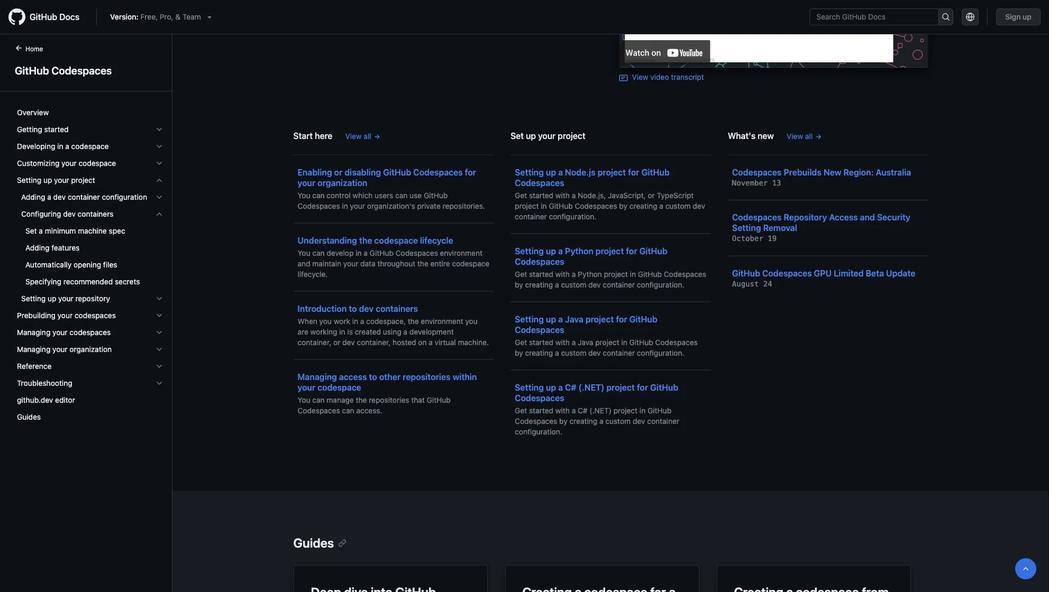 Task type: locate. For each thing, give the bounding box(es) containing it.
what's
[[728, 131, 756, 141]]

4 get from the top
[[515, 407, 527, 415]]

or up control
[[334, 167, 343, 177]]

in
[[57, 142, 63, 151], [342, 202, 348, 210], [541, 202, 547, 210], [356, 249, 362, 258], [630, 270, 636, 279], [352, 317, 358, 326], [340, 328, 346, 336], [622, 338, 628, 347], [640, 407, 646, 415]]

start here
[[294, 131, 333, 141]]

sc 9kayk9 0 image for managing your organization
[[155, 346, 164, 354]]

setting
[[515, 167, 544, 177], [17, 176, 41, 185], [733, 223, 762, 233], [515, 246, 544, 256], [21, 295, 46, 303], [515, 314, 544, 325], [515, 383, 544, 393]]

0 vertical spatial you
[[298, 191, 311, 200]]

a
[[65, 142, 69, 151], [559, 167, 563, 177], [572, 191, 576, 200], [47, 193, 51, 202], [660, 202, 664, 210], [39, 227, 43, 236], [559, 246, 563, 256], [364, 249, 368, 258], [572, 270, 576, 279], [555, 281, 559, 289], [559, 314, 563, 325], [360, 317, 364, 326], [404, 328, 408, 336], [429, 338, 433, 347], [572, 338, 576, 347], [555, 349, 559, 358], [559, 383, 563, 393], [572, 407, 576, 415], [600, 417, 604, 426]]

view
[[632, 73, 649, 82], [345, 132, 362, 141], [787, 132, 804, 141]]

team
[[183, 12, 201, 21]]

1 horizontal spatial organization
[[318, 178, 368, 188]]

0 horizontal spatial view all link
[[345, 131, 381, 142]]

view right new
[[787, 132, 804, 141]]

configuring
[[21, 210, 61, 219]]

2 you from the top
[[298, 249, 311, 258]]

1 vertical spatial you
[[298, 249, 311, 258]]

when
[[298, 317, 318, 326]]

sc 9kayk9 0 image inside developing in a codespace dropdown button
[[155, 142, 164, 151]]

0 horizontal spatial c#
[[565, 383, 577, 393]]

reference
[[17, 362, 52, 371]]

all up prebuilds
[[806, 132, 813, 141]]

with inside setting up a java project for github codespaces get started with a java project in github codespaces by creating a custom dev container configuration.
[[556, 338, 570, 347]]

1 horizontal spatial guides link
[[294, 536, 347, 551]]

sc 9kayk9 0 image for dev
[[155, 193, 164, 202]]

repositories up "that" on the bottom left of page
[[403, 372, 451, 382]]

setting inside dropdown button
[[17, 176, 41, 185]]

3 you from the top
[[298, 396, 311, 405]]

custom inside setting up a java project for github codespaces get started with a java project in github codespaces by creating a custom dev container configuration.
[[561, 349, 587, 358]]

working
[[311, 328, 338, 336]]

configuration
[[102, 193, 147, 202]]

1 vertical spatial java
[[578, 338, 594, 347]]

for for setting up a java project for github codespaces
[[616, 314, 628, 325]]

2 horizontal spatial view
[[787, 132, 804, 141]]

containers
[[78, 210, 114, 219], [376, 304, 418, 314]]

1 view all from the left
[[345, 132, 372, 141]]

view right link "icon"
[[632, 73, 649, 82]]

1 horizontal spatial view all
[[787, 132, 813, 141]]

machine
[[78, 227, 107, 236]]

project
[[558, 131, 586, 141], [598, 167, 626, 177], [71, 176, 95, 185], [515, 202, 539, 210], [596, 246, 624, 256], [604, 270, 628, 279], [586, 314, 614, 325], [596, 338, 620, 347], [607, 383, 635, 393], [614, 407, 638, 415]]

sc 9kayk9 0 image inside the setting up your repository dropdown button
[[155, 295, 164, 303]]

sc 9kayk9 0 image inside customizing your codespace dropdown button
[[155, 159, 164, 168]]

your inside managing access to other repositories within your codespace you can manage the repositories that github codespaces can access.
[[298, 383, 316, 393]]

adding inside configuring dev containers element
[[25, 244, 49, 253]]

managing your organization button
[[13, 341, 168, 358]]

adding features link
[[13, 240, 168, 257]]

lifecycle.
[[298, 270, 328, 279]]

organization up control
[[318, 178, 368, 188]]

you inside enabling or disabling github codespaces for your organization you can control which users can use github codespaces in your organization's private repositories.
[[298, 191, 311, 200]]

started for setting up a java project for github codespaces
[[529, 338, 554, 347]]

1 vertical spatial to
[[369, 372, 377, 382]]

2 sc 9kayk9 0 image from the top
[[155, 142, 164, 151]]

7 sc 9kayk9 0 image from the top
[[155, 329, 164, 337]]

1 horizontal spatial containers
[[376, 304, 418, 314]]

0 horizontal spatial all
[[364, 132, 372, 141]]

to left other
[[369, 372, 377, 382]]

3 sc 9kayk9 0 image from the top
[[155, 176, 164, 185]]

containers inside dropdown button
[[78, 210, 114, 219]]

environment up development
[[421, 317, 464, 326]]

0 horizontal spatial container,
[[298, 338, 332, 347]]

configuring dev containers element for containers
[[8, 223, 172, 291]]

managing
[[17, 329, 50, 337], [17, 345, 50, 354], [298, 372, 337, 382]]

codespaces
[[75, 312, 116, 320], [70, 329, 111, 337]]

configuring dev containers element containing configuring dev containers
[[8, 206, 172, 291]]

setting up your project element containing setting up your project
[[8, 172, 172, 308]]

managing up manage
[[298, 372, 337, 382]]

managing access to other repositories within your codespace you can manage the repositories that github codespaces can access.
[[298, 372, 477, 415]]

container inside 'setting up a python project for github codespaces get started with a python project in github codespaces by creating a custom dev container configuration.'
[[603, 281, 635, 289]]

0 horizontal spatial organization
[[70, 345, 112, 354]]

configuration. inside setting up a java project for github codespaces get started with a java project in github codespaces by creating a custom dev container configuration.
[[637, 349, 685, 358]]

1 vertical spatial adding
[[25, 244, 49, 253]]

2 container, from the left
[[357, 338, 391, 347]]

you
[[298, 191, 311, 200], [298, 249, 311, 258], [298, 396, 311, 405]]

or left "typescript"
[[648, 191, 655, 200]]

gpu
[[815, 268, 832, 278]]

view all link up prebuilds
[[787, 131, 823, 142]]

or down the working
[[334, 338, 341, 347]]

understanding the codespace lifecycle you can develop in a github codespaces environment and maintain your data throughout the entire codespace lifecycle.
[[298, 236, 490, 279]]

2 view all link from the left
[[787, 131, 823, 142]]

1 you from the top
[[298, 191, 311, 200]]

github
[[30, 12, 57, 22], [15, 64, 49, 77], [383, 167, 411, 177], [642, 167, 670, 177], [424, 191, 448, 200], [549, 202, 573, 210], [640, 246, 668, 256], [370, 249, 394, 258], [733, 268, 761, 278], [638, 270, 662, 279], [630, 314, 658, 325], [630, 338, 654, 347], [651, 383, 679, 393], [427, 396, 451, 405], [648, 407, 672, 415]]

managing down prebuilding
[[17, 329, 50, 337]]

in inside setting up a c# (.net) project for github codespaces get started with a c# (.net) project in github codespaces by creating a custom dev container configuration.
[[640, 407, 646, 415]]

1 vertical spatial containers
[[376, 304, 418, 314]]

sc 9kayk9 0 image
[[155, 125, 164, 134], [155, 142, 164, 151], [155, 176, 164, 185], [155, 210, 164, 219], [155, 295, 164, 303], [155, 312, 164, 320], [155, 329, 164, 337], [155, 346, 164, 354], [155, 380, 164, 388]]

1 configuring dev containers element from the top
[[8, 206, 172, 291]]

1 horizontal spatial to
[[369, 372, 377, 382]]

setting inside setting up a node.js project for github codespaces get started with a node.js, javascript, or typescript project in github codespaces by creating a custom dev container configuration.
[[515, 167, 544, 177]]

configuration.
[[549, 212, 597, 221], [637, 281, 685, 289], [637, 349, 685, 358], [515, 428, 563, 437]]

develop
[[327, 249, 354, 258]]

0 vertical spatial containers
[[78, 210, 114, 219]]

or
[[334, 167, 343, 177], [648, 191, 655, 200], [334, 338, 341, 347]]

2 vertical spatial or
[[334, 338, 341, 347]]

0 vertical spatial sc 9kayk9 0 image
[[155, 159, 164, 168]]

with inside setting up a node.js project for github codespaces get started with a node.js, javascript, or typescript project in github codespaces by creating a custom dev container configuration.
[[556, 191, 570, 200]]

setting for python
[[515, 246, 544, 256]]

1 vertical spatial or
[[648, 191, 655, 200]]

sc 9kayk9 0 image inside getting started dropdown button
[[155, 125, 164, 134]]

sc 9kayk9 0 image for developing in a codespace
[[155, 142, 164, 151]]

secrets
[[115, 278, 140, 286]]

configuring dev containers element containing set a minimum machine spec
[[8, 223, 172, 291]]

github inside "link"
[[30, 12, 57, 22]]

0 vertical spatial adding
[[21, 193, 45, 202]]

view for codespaces prebuilds new region: australia
[[787, 132, 804, 141]]

get inside setting up a node.js project for github codespaces get started with a node.js, javascript, or typescript project in github codespaces by creating a custom dev container configuration.
[[515, 191, 527, 200]]

up inside dropdown button
[[43, 176, 52, 185]]

view all
[[345, 132, 372, 141], [787, 132, 813, 141]]

1 view all link from the left
[[345, 131, 381, 142]]

github docs
[[30, 12, 79, 22]]

the up development
[[408, 317, 419, 326]]

troubleshooting button
[[13, 375, 168, 392]]

0 vertical spatial managing
[[17, 329, 50, 337]]

codespace inside dropdown button
[[71, 142, 109, 151]]

0 horizontal spatial guides link
[[13, 409, 168, 426]]

2 sc 9kayk9 0 image from the top
[[155, 193, 164, 202]]

view right "here"
[[345, 132, 362, 141]]

repositories up access.
[[369, 396, 410, 405]]

sc 9kayk9 0 image inside prebuilding your codespaces dropdown button
[[155, 312, 164, 320]]

started inside setting up a node.js project for github codespaces get started with a node.js, javascript, or typescript project in github codespaces by creating a custom dev container configuration.
[[529, 191, 554, 200]]

setting inside 'setting up a python project for github codespaces get started with a python project in github codespaces by creating a custom dev container configuration.'
[[515, 246, 544, 256]]

setting inside dropdown button
[[21, 295, 46, 303]]

codespaces for prebuilding your codespaces
[[75, 312, 116, 320]]

the up access.
[[356, 396, 367, 405]]

with
[[556, 191, 570, 200], [556, 270, 570, 279], [556, 338, 570, 347], [556, 407, 570, 415]]

setting up your project
[[17, 176, 95, 185]]

0 vertical spatial java
[[565, 314, 584, 325]]

view all for what's new
[[787, 132, 813, 141]]

sc 9kayk9 0 image inside configuring dev containers dropdown button
[[155, 210, 164, 219]]

2 vertical spatial managing
[[298, 372, 337, 382]]

5 sc 9kayk9 0 image from the top
[[155, 295, 164, 303]]

container inside dropdown button
[[68, 193, 100, 202]]

1 vertical spatial set
[[25, 227, 37, 236]]

0 horizontal spatial and
[[298, 259, 311, 268]]

python
[[565, 246, 594, 256], [578, 270, 602, 279]]

sign up
[[1006, 12, 1032, 21]]

None search field
[[810, 8, 954, 25]]

environment inside understanding the codespace lifecycle you can develop in a github codespaces environment and maintain your data throughout the entire codespace lifecycle.
[[440, 249, 483, 258]]

triangle down image
[[205, 13, 214, 21]]

get inside 'setting up a python project for github codespaces get started with a python project in github codespaces by creating a custom dev container configuration.'
[[515, 270, 527, 279]]

1 horizontal spatial guides
[[294, 536, 334, 551]]

view all link
[[345, 131, 381, 142], [787, 131, 823, 142]]

setting inside setting up a java project for github codespaces get started with a java project in github codespaces by creating a custom dev container configuration.
[[515, 314, 544, 325]]

2 all from the left
[[806, 132, 813, 141]]

setting up a c# (.net) project for github codespaces get started with a c# (.net) project in github codespaces by creating a custom dev container configuration.
[[515, 383, 680, 437]]

containers up the codespace,
[[376, 304, 418, 314]]

up for setting up a c# (.net) project for github codespaces get started with a c# (.net) project in github codespaces by creating a custom dev container configuration.
[[546, 383, 557, 393]]

4 sc 9kayk9 0 image from the top
[[155, 210, 164, 219]]

1 sc 9kayk9 0 image from the top
[[155, 159, 164, 168]]

2 view all from the left
[[787, 132, 813, 141]]

can inside understanding the codespace lifecycle you can develop in a github codespaces environment and maintain your data throughout the entire codespace lifecycle.
[[313, 249, 325, 258]]

view all right "here"
[[345, 132, 372, 141]]

adding inside dropdown button
[[21, 193, 45, 202]]

0 vertical spatial python
[[565, 246, 594, 256]]

creating inside setting up a node.js project for github codespaces get started with a node.js, javascript, or typescript project in github codespaces by creating a custom dev container configuration.
[[630, 202, 658, 210]]

to up work
[[349, 304, 357, 314]]

and right access
[[861, 213, 876, 223]]

all for disabling
[[364, 132, 372, 141]]

and up lifecycle.
[[298, 259, 311, 268]]

november 13 element
[[733, 179, 782, 187]]

up for setting up your project
[[43, 176, 52, 185]]

customizing your codespace
[[17, 159, 116, 168]]

with inside 'setting up a python project for github codespaces get started with a python project in github codespaces by creating a custom dev container configuration.'
[[556, 270, 570, 279]]

containers up "machine" at the top of the page
[[78, 210, 114, 219]]

set inside configuring dev containers element
[[25, 227, 37, 236]]

august 24 element
[[733, 280, 773, 289]]

2 vertical spatial you
[[298, 396, 311, 405]]

you for enabling or disabling github codespaces for your organization
[[298, 191, 311, 200]]

codespace right entire
[[452, 259, 490, 268]]

adding for adding a dev container configuration
[[21, 193, 45, 202]]

0 horizontal spatial view all
[[345, 132, 372, 141]]

you up lifecycle.
[[298, 249, 311, 258]]

started inside setting up a java project for github codespaces get started with a java project in github codespaces by creating a custom dev container configuration.
[[529, 338, 554, 347]]

codespaces down prebuilding your codespaces dropdown button
[[70, 329, 111, 337]]

0 horizontal spatial view
[[345, 132, 362, 141]]

adding a dev container configuration
[[21, 193, 147, 202]]

0 horizontal spatial to
[[349, 304, 357, 314]]

0 vertical spatial set
[[511, 131, 524, 141]]

1 horizontal spatial all
[[806, 132, 813, 141]]

0 vertical spatial guides
[[17, 413, 41, 422]]

set
[[511, 131, 524, 141], [25, 227, 37, 236]]

that
[[412, 396, 425, 405]]

1 vertical spatial managing
[[17, 345, 50, 354]]

reference button
[[13, 358, 168, 375]]

1 horizontal spatial c#
[[578, 407, 588, 415]]

environment for lifecycle
[[440, 249, 483, 258]]

here
[[315, 131, 333, 141]]

1 vertical spatial guides link
[[294, 536, 347, 551]]

setting inside setting up a c# (.net) project for github codespaces get started with a c# (.net) project in github codespaces by creating a custom dev container configuration.
[[515, 383, 544, 393]]

tooltip
[[1016, 559, 1037, 580]]

access
[[830, 213, 859, 223]]

codespace up manage
[[318, 383, 362, 393]]

0 vertical spatial codespaces
[[75, 312, 116, 320]]

0 horizontal spatial you
[[320, 317, 332, 326]]

dev inside setting up a c# (.net) project for github codespaces get started with a c# (.net) project in github codespaces by creating a custom dev container configuration.
[[633, 417, 646, 426]]

up for sign up
[[1023, 12, 1032, 21]]

within
[[453, 372, 477, 382]]

1 horizontal spatial set
[[511, 131, 524, 141]]

you up "machine."
[[466, 317, 478, 326]]

container, down created
[[357, 338, 391, 347]]

github inside understanding the codespace lifecycle you can develop in a github codespaces environment and maintain your data throughout the entire codespace lifecycle.
[[370, 249, 394, 258]]

github codespaces element
[[0, 43, 173, 592]]

creating inside 'setting up a python project for github codespaces get started with a python project in github codespaces by creating a custom dev container configuration.'
[[526, 281, 553, 289]]

configuration. inside setting up a c# (.net) project for github codespaces get started with a c# (.net) project in github codespaces by creating a custom dev container configuration.
[[515, 428, 563, 437]]

get for setting up a node.js project for github codespaces
[[515, 191, 527, 200]]

understanding
[[298, 236, 357, 246]]

0 horizontal spatial guides
[[17, 413, 41, 422]]

free,
[[141, 12, 158, 21]]

up for setting up a java project for github codespaces get started with a java project in github codespaces by creating a custom dev container configuration.
[[546, 314, 557, 325]]

started for setting up a python project for github codespaces
[[529, 270, 554, 279]]

&
[[175, 12, 181, 21]]

managing inside managing access to other repositories within your codespace you can manage the repositories that github codespaces can access.
[[298, 372, 337, 382]]

environment up entire
[[440, 249, 483, 258]]

in inside setting up a node.js project for github codespaces get started with a node.js, javascript, or typescript project in github codespaces by creating a custom dev container configuration.
[[541, 202, 547, 210]]

enabling or disabling github codespaces for your organization you can control which users can use github codespaces in your organization's private repositories.
[[298, 167, 485, 210]]

guides inside github codespaces element
[[17, 413, 41, 422]]

1 with from the top
[[556, 191, 570, 200]]

you inside managing access to other repositories within your codespace you can manage the repositories that github codespaces can access.
[[298, 396, 311, 405]]

1 horizontal spatial you
[[466, 317, 478, 326]]

1 vertical spatial and
[[298, 259, 311, 268]]

sc 9kayk9 0 image
[[155, 159, 164, 168], [155, 193, 164, 202], [155, 363, 164, 371]]

container,
[[298, 338, 332, 347], [357, 338, 391, 347]]

1 horizontal spatial container,
[[357, 338, 391, 347]]

removal
[[764, 223, 798, 233]]

you
[[320, 317, 332, 326], [466, 317, 478, 326]]

get for setting up a python project for github codespaces
[[515, 270, 527, 279]]

c#
[[565, 383, 577, 393], [578, 407, 588, 415]]

1 vertical spatial (.net)
[[590, 407, 612, 415]]

1 vertical spatial c#
[[578, 407, 588, 415]]

1 get from the top
[[515, 191, 527, 200]]

adding up configuring
[[21, 193, 45, 202]]

0 vertical spatial organization
[[318, 178, 368, 188]]

for inside setting up a node.js project for github codespaces get started with a node.js, javascript, or typescript project in github codespaces by creating a custom dev container configuration.
[[629, 167, 640, 177]]

with for node.js
[[556, 191, 570, 200]]

with inside setting up a c# (.net) project for github codespaces get started with a c# (.net) project in github codespaces by creating a custom dev container configuration.
[[556, 407, 570, 415]]

19
[[768, 235, 777, 243]]

3 with from the top
[[556, 338, 570, 347]]

2 get from the top
[[515, 270, 527, 279]]

1 horizontal spatial view all link
[[787, 131, 823, 142]]

managing inside managing your organization dropdown button
[[17, 345, 50, 354]]

8 sc 9kayk9 0 image from the top
[[155, 346, 164, 354]]

october 19 element
[[733, 235, 777, 243]]

organization inside enabling or disabling github codespaces for your organization you can control which users can use github codespaces in your organization's private repositories.
[[318, 178, 368, 188]]

sc 9kayk9 0 image inside managing your organization dropdown button
[[155, 346, 164, 354]]

codespace down getting started dropdown button
[[71, 142, 109, 151]]

1 horizontal spatial and
[[861, 213, 876, 223]]

sc 9kayk9 0 image inside 'troubleshooting' dropdown button
[[155, 380, 164, 388]]

managing up reference
[[17, 345, 50, 354]]

select language: current language is english image
[[967, 13, 975, 21]]

configuring dev containers element
[[8, 206, 172, 291], [8, 223, 172, 291]]

you left manage
[[298, 396, 311, 405]]

4 with from the top
[[556, 407, 570, 415]]

managing for codespaces
[[17, 329, 50, 337]]

setting for project
[[17, 176, 41, 185]]

for for setting up a python project for github codespaces
[[626, 246, 638, 256]]

you up the working
[[320, 317, 332, 326]]

0 vertical spatial environment
[[440, 249, 483, 258]]

1 vertical spatial repositories
[[369, 396, 410, 405]]

set a minimum machine spec
[[25, 227, 125, 236]]

region:
[[844, 167, 874, 177]]

2 you from the left
[[466, 317, 478, 326]]

up for setting up a node.js project for github codespaces get started with a node.js, javascript, or typescript project in github codespaces by creating a custom dev container configuration.
[[546, 167, 557, 177]]

sc 9kayk9 0 image for managing your codespaces
[[155, 329, 164, 337]]

setting for repository
[[21, 295, 46, 303]]

organization down managing your codespaces dropdown button in the bottom left of the page
[[70, 345, 112, 354]]

1 vertical spatial environment
[[421, 317, 464, 326]]

2 vertical spatial sc 9kayk9 0 image
[[155, 363, 164, 371]]

0 vertical spatial to
[[349, 304, 357, 314]]

can left control
[[313, 191, 325, 200]]

0 horizontal spatial set
[[25, 227, 37, 236]]

for for enabling or disabling github codespaces for your organization
[[465, 167, 477, 177]]

container inside setting up a java project for github codespaces get started with a java project in github codespaces by creating a custom dev container configuration.
[[603, 349, 635, 358]]

2 setting up your project element from the top
[[8, 189, 172, 308]]

managing your organization
[[17, 345, 112, 354]]

view all link up disabling
[[345, 131, 381, 142]]

other
[[380, 372, 401, 382]]

1 vertical spatial codespaces
[[70, 329, 111, 337]]

adding up automatically
[[25, 244, 49, 253]]

container, down the working
[[298, 338, 332, 347]]

maintain
[[313, 259, 342, 268]]

0 vertical spatial or
[[334, 167, 343, 177]]

codespaces down repository
[[75, 312, 116, 320]]

customizing your codespace button
[[13, 155, 168, 172]]

for inside enabling or disabling github codespaces for your organization you can control which users can use github codespaces in your organization's private repositories.
[[465, 167, 477, 177]]

on
[[418, 338, 427, 347]]

get inside setting up a c# (.net) project for github codespaces get started with a c# (.net) project in github codespaces by creating a custom dev container configuration.
[[515, 407, 527, 415]]

0 vertical spatial and
[[861, 213, 876, 223]]

all for new
[[806, 132, 813, 141]]

you down enabling
[[298, 191, 311, 200]]

for inside setting up a java project for github codespaces get started with a java project in github codespaces by creating a custom dev container configuration.
[[616, 314, 628, 325]]

the left entire
[[418, 259, 429, 268]]

1 setting up your project element from the top
[[8, 172, 172, 308]]

sc 9kayk9 0 image for prebuilding your codespaces
[[155, 312, 164, 320]]

by
[[620, 202, 628, 210], [515, 281, 524, 289], [515, 349, 524, 358], [560, 417, 568, 426]]

all
[[364, 132, 372, 141], [806, 132, 813, 141]]

1 sc 9kayk9 0 image from the top
[[155, 125, 164, 134]]

creating inside setting up a java project for github codespaces get started with a java project in github codespaces by creating a custom dev container configuration.
[[526, 349, 553, 358]]

all up disabling
[[364, 132, 372, 141]]

with for java
[[556, 338, 570, 347]]

for inside 'setting up a python project for github codespaces get started with a python project in github codespaces by creating a custom dev container configuration.'
[[626, 246, 638, 256]]

9 sc 9kayk9 0 image from the top
[[155, 380, 164, 388]]

codespaces inside github codespaces link
[[51, 64, 112, 77]]

can up maintain
[[313, 249, 325, 258]]

developing
[[17, 142, 55, 151]]

codespace,
[[366, 317, 406, 326]]

setting for java
[[515, 314, 544, 325]]

codespace down developing in a codespace dropdown button
[[79, 159, 116, 168]]

github.dev editor link
[[13, 392, 168, 409]]

setting inside codespaces repository access and security setting removal october 19
[[733, 223, 762, 233]]

2 configuring dev containers element from the top
[[8, 223, 172, 291]]

in inside 'setting up a python project for github codespaces get started with a python project in github codespaces by creating a custom dev container configuration.'
[[630, 270, 636, 279]]

customizing
[[17, 159, 60, 168]]

2 with from the top
[[556, 270, 570, 279]]

up for set up your project
[[526, 131, 536, 141]]

setting up your repository button
[[13, 291, 168, 308]]

3 sc 9kayk9 0 image from the top
[[155, 363, 164, 371]]

3 get from the top
[[515, 338, 527, 347]]

0 horizontal spatial containers
[[78, 210, 114, 219]]

github codespaces gpu limited beta update august 24
[[733, 268, 916, 289]]

1 vertical spatial organization
[[70, 345, 112, 354]]

view all right new
[[787, 132, 813, 141]]

setting up your project element
[[8, 172, 172, 308], [8, 189, 172, 308]]

codespaces repository access and security setting removal october 19
[[733, 213, 911, 243]]

view all for start here
[[345, 132, 372, 141]]

github.dev editor
[[17, 396, 75, 405]]

6 sc 9kayk9 0 image from the top
[[155, 312, 164, 320]]

0 vertical spatial guides link
[[13, 409, 168, 426]]

environment inside introduction to dev containers when you work in a codespace, the environment you are working in is created using a development container, or dev container, hosted on a virtual machine.
[[421, 317, 464, 326]]

1 all from the left
[[364, 132, 372, 141]]

up inside dropdown button
[[48, 295, 56, 303]]

started inside 'setting up a python project for github codespaces get started with a python project in github codespaces by creating a custom dev container configuration.'
[[529, 270, 554, 279]]

1 vertical spatial sc 9kayk9 0 image
[[155, 193, 164, 202]]

up inside setting up a c# (.net) project for github codespaces get started with a c# (.net) project in github codespaces by creating a custom dev container configuration.
[[546, 383, 557, 393]]

can down manage
[[342, 407, 355, 415]]

codespaces inside understanding the codespace lifecycle you can develop in a github codespaces environment and maintain your data throughout the entire codespace lifecycle.
[[396, 249, 438, 258]]

in inside understanding the codespace lifecycle you can develop in a github codespaces environment and maintain your data throughout the entire codespace lifecycle.
[[356, 249, 362, 258]]



Task type: describe. For each thing, give the bounding box(es) containing it.
search image
[[942, 13, 951, 21]]

configuring dev containers
[[21, 210, 114, 219]]

specifying recommended secrets link
[[13, 274, 168, 291]]

codespaces inside github codespaces gpu limited beta update august 24
[[763, 268, 812, 278]]

configuration. inside setting up a node.js project for github codespaces get started with a node.js, javascript, or typescript project in github codespaces by creating a custom dev container configuration.
[[549, 212, 597, 221]]

home
[[25, 45, 43, 52]]

created
[[355, 328, 381, 336]]

are
[[298, 328, 309, 336]]

container inside setting up a node.js project for github codespaces get started with a node.js, javascript, or typescript project in github codespaces by creating a custom dev container configuration.
[[515, 212, 547, 221]]

dev inside dropdown button
[[63, 210, 76, 219]]

dev inside setting up a node.js project for github codespaces get started with a node.js, javascript, or typescript project in github codespaces by creating a custom dev container configuration.
[[693, 202, 706, 210]]

github docs link
[[8, 8, 88, 25]]

codespaces for managing your codespaces
[[70, 329, 111, 337]]

Search GitHub Docs search field
[[811, 9, 939, 25]]

the inside introduction to dev containers when you work in a codespace, the environment you are working in is created using a development container, or dev container, hosted on a virtual machine.
[[408, 317, 419, 326]]

or inside enabling or disabling github codespaces for your organization you can control which users can use github codespaces in your organization's private repositories.
[[334, 167, 343, 177]]

specifying recommended secrets
[[25, 278, 140, 286]]

docs
[[59, 12, 79, 22]]

adding for adding features
[[25, 244, 49, 253]]

set up your project
[[511, 131, 586, 141]]

features
[[51, 244, 80, 253]]

august
[[733, 280, 759, 289]]

up for setting up your repository
[[48, 295, 56, 303]]

sc 9kayk9 0 image for configuring dev containers
[[155, 210, 164, 219]]

entire
[[431, 259, 450, 268]]

opening
[[74, 261, 101, 269]]

codespaces inside managing access to other repositories within your codespace you can manage the repositories that github codespaces can access.
[[298, 407, 340, 415]]

1 vertical spatial guides
[[294, 536, 334, 551]]

organization's
[[367, 202, 415, 210]]

for inside setting up a c# (.net) project for github codespaces get started with a c# (.net) project in github codespaces by creating a custom dev container configuration.
[[637, 383, 649, 393]]

1 vertical spatial python
[[578, 270, 602, 279]]

data
[[361, 259, 376, 268]]

sc 9kayk9 0 image for setting up your repository
[[155, 295, 164, 303]]

setting for node.js
[[515, 167, 544, 177]]

github inside github codespaces gpu limited beta update august 24
[[733, 268, 761, 278]]

sc 9kayk9 0 image for troubleshooting
[[155, 380, 164, 388]]

github inside managing access to other repositories within your codespace you can manage the repositories that github codespaces can access.
[[427, 396, 451, 405]]

or inside setting up a node.js project for github codespaces get started with a node.js, javascript, or typescript project in github codespaces by creating a custom dev container configuration.
[[648, 191, 655, 200]]

managing for to
[[298, 372, 337, 382]]

sign up link
[[997, 8, 1041, 25]]

by inside setting up a java project for github codespaces get started with a java project in github codespaces by creating a custom dev container configuration.
[[515, 349, 524, 358]]

overview
[[17, 108, 49, 117]]

0 vertical spatial c#
[[565, 383, 577, 393]]

the up data
[[359, 236, 372, 246]]

view video transcript
[[632, 73, 705, 82]]

view for enabling or disabling github codespaces for your organization
[[345, 132, 362, 141]]

sc 9kayk9 0 image inside reference dropdown button
[[155, 363, 164, 371]]

configuration. inside 'setting up a python project for github codespaces get started with a python project in github codespaces by creating a custom dev container configuration.'
[[637, 281, 685, 289]]

introduction to dev containers when you work in a codespace, the environment you are working in is created using a development container, or dev container, hosted on a virtual machine.
[[298, 304, 489, 347]]

recommended
[[63, 278, 113, 286]]

sc 9kayk9 0 image for codespace
[[155, 159, 164, 168]]

can left use
[[396, 191, 408, 200]]

use
[[410, 191, 422, 200]]

containers inside introduction to dev containers when you work in a codespace, the environment you are working in is created using a development container, or dev container, hosted on a virtual machine.
[[376, 304, 418, 314]]

typescript
[[657, 191, 694, 200]]

sc 9kayk9 0 image for setting up your project
[[155, 176, 164, 185]]

version: free, pro, & team
[[110, 12, 201, 21]]

november
[[733, 179, 768, 187]]

in inside setting up a java project for github codespaces get started with a java project in github codespaces by creating a custom dev container configuration.
[[622, 338, 628, 347]]

codespaces prebuilds new region: australia november 13
[[733, 167, 912, 187]]

work
[[334, 317, 350, 326]]

started inside setting up a c# (.net) project for github codespaces get started with a c# (.net) project in github codespaces by creating a custom dev container configuration.
[[529, 407, 554, 415]]

managing for organization
[[17, 345, 50, 354]]

prebuilding
[[17, 312, 56, 320]]

setting up your project element containing adding a dev container configuration
[[8, 189, 172, 308]]

codespaces inside the codespaces prebuilds new region: australia november 13
[[733, 167, 782, 177]]

custom inside setting up a node.js project for github codespaces get started with a node.js, javascript, or typescript project in github codespaces by creating a custom dev container configuration.
[[666, 202, 691, 210]]

setting up your repository
[[21, 295, 110, 303]]

link image
[[620, 74, 628, 82]]

enabling
[[298, 167, 332, 177]]

editor
[[55, 396, 75, 405]]

the inside managing access to other repositories within your codespace you can manage the repositories that github codespaces can access.
[[356, 396, 367, 405]]

is
[[348, 328, 353, 336]]

github.dev
[[17, 396, 53, 405]]

github codespaces link
[[13, 62, 159, 78]]

configuring dev containers element for dev
[[8, 206, 172, 291]]

setting for c#
[[515, 383, 544, 393]]

13
[[773, 179, 782, 187]]

hosted
[[393, 338, 416, 347]]

specifying
[[25, 278, 61, 286]]

your inside understanding the codespace lifecycle you can develop in a github codespaces environment and maintain your data throughout the entire codespace lifecycle.
[[344, 259, 359, 268]]

with for python
[[556, 270, 570, 279]]

dev inside setting up a java project for github codespaces get started with a java project in github codespaces by creating a custom dev container configuration.
[[589, 349, 601, 358]]

dev inside dropdown button
[[53, 193, 66, 202]]

github codespaces
[[15, 64, 112, 77]]

project inside dropdown button
[[71, 176, 95, 185]]

0 vertical spatial (.net)
[[579, 383, 605, 393]]

and inside codespaces repository access and security setting removal october 19
[[861, 213, 876, 223]]

environment for containers
[[421, 317, 464, 326]]

1 you from the left
[[320, 317, 332, 326]]

by inside setting up a c# (.net) project for github codespaces get started with a c# (.net) project in github codespaces by creating a custom dev container configuration.
[[560, 417, 568, 426]]

for for setting up a node.js project for github codespaces
[[629, 167, 640, 177]]

dev inside 'setting up a python project for github codespaces get started with a python project in github codespaces by creating a custom dev container configuration.'
[[589, 281, 601, 289]]

node.js
[[565, 167, 596, 177]]

getting started button
[[13, 121, 168, 138]]

view all link for start here
[[345, 131, 381, 142]]

prebuilds
[[784, 167, 822, 177]]

virtual
[[435, 338, 456, 347]]

started for setting up a node.js project for github codespaces
[[529, 191, 554, 200]]

repositories.
[[443, 202, 485, 210]]

adding features
[[25, 244, 80, 253]]

machine.
[[458, 338, 489, 347]]

adding a dev container configuration button
[[13, 189, 168, 206]]

managing your codespaces button
[[13, 325, 168, 341]]

spec
[[109, 227, 125, 236]]

update
[[887, 268, 916, 278]]

set for set up your project
[[511, 131, 524, 141]]

files
[[103, 261, 117, 269]]

users
[[375, 191, 394, 200]]

node.js,
[[578, 191, 606, 200]]

0 vertical spatial repositories
[[403, 372, 451, 382]]

creating inside setting up a c# (.net) project for github codespaces get started with a c# (.net) project in github codespaces by creating a custom dev container configuration.
[[570, 417, 598, 426]]

view all link for what's new
[[787, 131, 823, 142]]

private
[[417, 202, 441, 210]]

organization inside dropdown button
[[70, 345, 112, 354]]

in inside enabling or disabling github codespaces for your organization you can control which users can use github codespaces in your organization's private repositories.
[[342, 202, 348, 210]]

start
[[294, 131, 313, 141]]

overview link
[[13, 104, 168, 121]]

codespace inside dropdown button
[[79, 159, 116, 168]]

custom inside 'setting up a python project for github codespaces get started with a python project in github codespaces by creating a custom dev container configuration.'
[[561, 281, 587, 289]]

started inside dropdown button
[[44, 125, 69, 134]]

up for setting up a python project for github codespaces get started with a python project in github codespaces by creating a custom dev container configuration.
[[546, 246, 557, 256]]

sign
[[1006, 12, 1022, 21]]

1 container, from the left
[[298, 338, 332, 347]]

prebuilding your codespaces
[[17, 312, 116, 320]]

video
[[651, 73, 670, 82]]

troubleshooting
[[17, 379, 72, 388]]

sc 9kayk9 0 image for getting started
[[155, 125, 164, 134]]

codespace inside managing access to other repositories within your codespace you can manage the repositories that github codespaces can access.
[[318, 383, 362, 393]]

get for setting up a java project for github codespaces
[[515, 338, 527, 347]]

container inside setting up a c# (.net) project for github codespaces get started with a c# (.net) project in github codespaces by creating a custom dev container configuration.
[[648, 417, 680, 426]]

introduction
[[298, 304, 347, 314]]

getting
[[17, 125, 42, 134]]

automatically opening files
[[25, 261, 117, 269]]

by inside 'setting up a python project for github codespaces get started with a python project in github codespaces by creating a custom dev container configuration.'
[[515, 281, 524, 289]]

and inside understanding the codespace lifecycle you can develop in a github codespaces environment and maintain your data throughout the entire codespace lifecycle.
[[298, 259, 311, 268]]

you for managing access to other repositories within your codespace
[[298, 396, 311, 405]]

new
[[758, 131, 775, 141]]

set a minimum machine spec link
[[13, 223, 168, 240]]

can left manage
[[313, 396, 325, 405]]

development
[[410, 328, 454, 336]]

in inside dropdown button
[[57, 142, 63, 151]]

1 horizontal spatial view
[[632, 73, 649, 82]]

you inside understanding the codespace lifecycle you can develop in a github codespaces environment and maintain your data throughout the entire codespace lifecycle.
[[298, 249, 311, 258]]

set for set a minimum machine spec
[[25, 227, 37, 236]]

custom inside setting up a c# (.net) project for github codespaces get started with a c# (.net) project in github codespaces by creating a custom dev container configuration.
[[606, 417, 631, 426]]

codespaces inside codespaces repository access and security setting removal october 19
[[733, 213, 782, 223]]

getting started
[[17, 125, 69, 134]]

what's new
[[728, 131, 775, 141]]

to inside introduction to dev containers when you work in a codespace, the environment you are working in is created using a development container, or dev container, hosted on a virtual machine.
[[349, 304, 357, 314]]

access
[[339, 372, 367, 382]]

automatically opening files link
[[13, 257, 168, 274]]

configuring dev containers button
[[13, 206, 168, 223]]

minimum
[[45, 227, 76, 236]]

view video transcript link
[[620, 73, 705, 82]]

setting up a python project for github codespaces get started with a python project in github codespaces by creating a custom dev container configuration.
[[515, 246, 707, 289]]

scroll to top image
[[1022, 565, 1031, 574]]

by inside setting up a node.js project for github codespaces get started with a node.js, javascript, or typescript project in github codespaces by creating a custom dev container configuration.
[[620, 202, 628, 210]]

to inside managing access to other repositories within your codespace you can manage the repositories that github codespaces can access.
[[369, 372, 377, 382]]

or inside introduction to dev containers when you work in a codespace, the environment you are working in is created using a development container, or dev container, hosted on a virtual machine.
[[334, 338, 341, 347]]

codespace up the throughout
[[375, 236, 418, 246]]

a inside understanding the codespace lifecycle you can develop in a github codespaces environment and maintain your data throughout the entire codespace lifecycle.
[[364, 249, 368, 258]]



Task type: vqa. For each thing, say whether or not it's contained in the screenshot.
the dev within the adding a dev container configuration dropdown button
no



